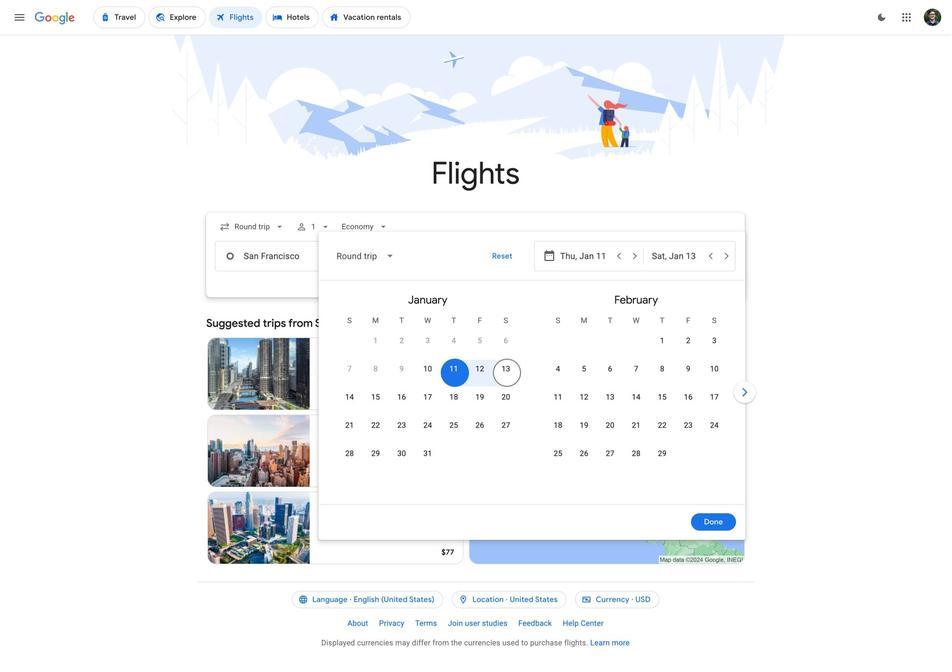 Task type: locate. For each thing, give the bounding box(es) containing it.
row up fri, feb 9 element
[[650, 326, 728, 362]]

sat, feb 3 element
[[713, 336, 717, 346]]

row up wed, jan 17 element
[[337, 359, 519, 390]]

change appearance image
[[869, 4, 895, 30]]

row up wed, jan 10 element
[[363, 326, 519, 362]]

wed, feb 14 element
[[632, 392, 641, 403]]

Departure text field
[[560, 242, 635, 271], [560, 242, 610, 271]]

fri, feb 9 element
[[686, 364, 691, 375]]

mon, jan 22 element
[[371, 420, 380, 431]]

tue, jan 23 element
[[398, 420, 406, 431]]

fri, jan 26 element
[[476, 420, 484, 431]]

sun, jan 28 element
[[345, 449, 354, 459]]

thu, jan 11, departure date. element
[[450, 364, 458, 375]]

2 row group from the left
[[532, 285, 741, 500]]

grid
[[324, 285, 741, 511]]

thu, jan 18 element
[[450, 392, 458, 403]]

mon, feb 19 element
[[580, 420, 589, 431]]

mon, jan 29 element
[[371, 449, 380, 459]]

thu, feb 29 element
[[658, 449, 667, 459]]

Flight search field
[[198, 213, 758, 540]]

fri, feb 2 element
[[686, 336, 691, 346]]

sun, feb 25 element
[[554, 449, 563, 459]]

row up wed, jan 24 element at the bottom left of the page
[[337, 387, 519, 418]]

main menu image
[[13, 11, 26, 24]]

tue, feb 13 element
[[606, 392, 615, 403]]

sat, jan 13, return date. element
[[502, 364, 511, 375]]

tue, feb 6 element
[[608, 364, 613, 375]]

tue, jan 2 element
[[400, 336, 404, 346]]

fri, jan 19 element
[[476, 392, 484, 403]]

sat, jan 27 element
[[502, 420, 511, 431]]

thu, feb 15 element
[[658, 392, 667, 403]]

None field
[[215, 217, 290, 237], [337, 217, 393, 237], [328, 243, 403, 269], [215, 217, 290, 237], [337, 217, 393, 237], [328, 243, 403, 269]]

row group
[[324, 285, 532, 500], [532, 285, 741, 500]]

suggested trips from san francisco region
[[206, 311, 745, 569]]

row up wed, feb 21 element
[[545, 387, 728, 418]]

mon, feb 26 element
[[580, 449, 589, 459]]

None text field
[[215, 241, 368, 272]]

Return text field
[[652, 242, 727, 271], [652, 242, 702, 271]]

mon, feb 12 element
[[580, 392, 589, 403]]

fri, jan 5 element
[[478, 336, 482, 346]]

sat, feb 10 element
[[710, 364, 719, 375]]

1 row group from the left
[[324, 285, 532, 500]]

sun, feb 11 element
[[554, 392, 563, 403]]

tue, jan 9 element
[[400, 364, 404, 375]]

thu, feb 22 element
[[658, 420, 667, 431]]

thu, jan 25 element
[[450, 420, 458, 431]]

sat, feb 17 element
[[710, 392, 719, 403]]

tue, feb 20 element
[[606, 420, 615, 431]]

row
[[363, 326, 519, 362], [650, 326, 728, 362], [337, 359, 519, 390], [545, 359, 728, 390], [337, 387, 519, 418], [545, 387, 728, 418], [337, 415, 519, 446], [545, 415, 728, 446], [337, 444, 441, 475], [545, 444, 676, 475]]



Task type: vqa. For each thing, say whether or not it's contained in the screenshot.
"Sun, Jan 28" element
yes



Task type: describe. For each thing, give the bounding box(es) containing it.
wed, feb 28 element
[[632, 449, 641, 459]]

thu, feb 1 element
[[660, 336, 665, 346]]

sat, jan 20 element
[[502, 392, 511, 403]]

row down mon, jan 22 'element'
[[337, 444, 441, 475]]

77 US dollars text field
[[442, 548, 455, 558]]

thu, jan 4 element
[[452, 336, 456, 346]]

next image
[[732, 380, 758, 406]]

row up wed, feb 14 element
[[545, 359, 728, 390]]

wed, jan 17 element
[[424, 392, 432, 403]]

tue, jan 16 element
[[398, 392, 406, 403]]

sat, jan 6 element
[[504, 336, 508, 346]]

wed, jan 24 element
[[424, 420, 432, 431]]

sun, feb 18 element
[[554, 420, 563, 431]]

delta image
[[319, 524, 327, 533]]

wed, feb 7 element
[[634, 364, 639, 375]]

sat, feb 24 element
[[710, 420, 719, 431]]

row up wed, feb 28 element
[[545, 415, 728, 446]]

row down tue, feb 20 element
[[545, 444, 676, 475]]

fri, jan 12 element
[[476, 364, 484, 375]]

wed, feb 21 element
[[632, 420, 641, 431]]

sun, jan 7 element
[[348, 364, 352, 375]]

sun, jan 21 element
[[345, 420, 354, 431]]

fri, feb 16 element
[[684, 392, 693, 403]]

frontier image
[[319, 370, 327, 379]]

frontier and spirit image
[[319, 447, 327, 456]]

none text field inside flight search field
[[215, 241, 368, 272]]

wed, jan 10 element
[[424, 364, 432, 375]]

mon, feb 5 element
[[582, 364, 587, 375]]

fri, feb 23 element
[[684, 420, 693, 431]]

grid inside flight search field
[[324, 285, 741, 511]]

mon, jan 15 element
[[371, 392, 380, 403]]

row up the wed, jan 31 element
[[337, 415, 519, 446]]

wed, jan 3 element
[[426, 336, 430, 346]]

sun, feb 4 element
[[556, 364, 560, 375]]

thu, feb 8 element
[[660, 364, 665, 375]]

118 US dollars text field
[[439, 394, 455, 404]]

tue, feb 27 element
[[606, 449, 615, 459]]

wed, jan 31 element
[[424, 449, 432, 459]]

mon, jan 8 element
[[374, 364, 378, 375]]

tue, jan 30 element
[[398, 449, 406, 459]]

sun, jan 14 element
[[345, 392, 354, 403]]

mon, jan 1 element
[[374, 336, 378, 346]]



